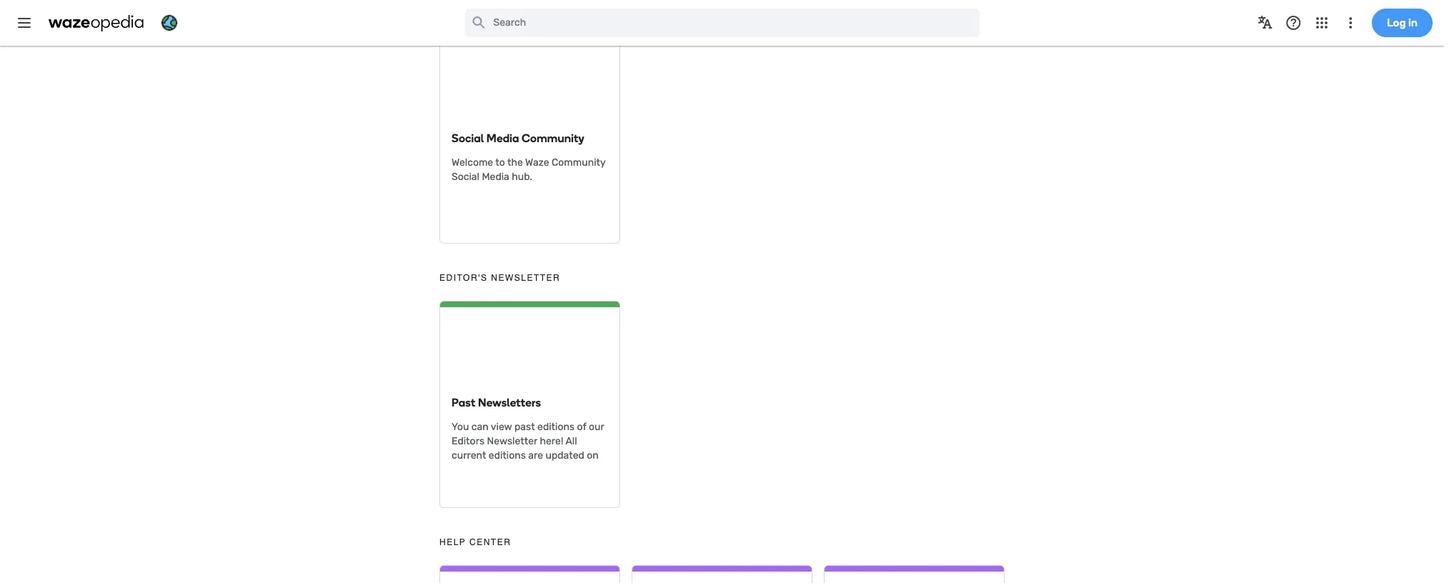 Task type: locate. For each thing, give the bounding box(es) containing it.
0 vertical spatial newsletter
[[491, 273, 560, 283]]

past newsletters
[[452, 396, 541, 410]]

community
[[522, 132, 584, 145], [552, 157, 606, 169]]

0 horizontal spatial editions
[[489, 450, 526, 462]]

community right waze
[[552, 157, 606, 169]]

social
[[439, 9, 477, 19], [452, 132, 484, 145], [452, 171, 479, 183]]

welcome
[[452, 157, 493, 169]]

help center link
[[439, 537, 511, 547]]

of
[[577, 421, 586, 433]]

our
[[589, 421, 604, 433]]

view
[[491, 421, 512, 433]]

newsletter down view
[[487, 435, 537, 447]]

editions up here! at the bottom of page
[[537, 421, 575, 433]]

1 vertical spatial editions
[[489, 450, 526, 462]]

help center
[[439, 537, 511, 547]]

1 vertical spatial community
[[552, 157, 606, 169]]

1 vertical spatial newsletter
[[487, 435, 537, 447]]

social up welcome
[[452, 132, 484, 145]]

social left "hub"
[[439, 9, 477, 19]]

you can view past editions of our editors newsletter here! all current editions are updated on wazeopedia as they're published.
[[452, 421, 605, 476]]

social inside welcome to the waze community social media hub.
[[452, 171, 479, 183]]

1 horizontal spatial editions
[[537, 421, 575, 433]]

media left "hub"
[[480, 9, 513, 19]]

to
[[495, 157, 505, 169]]

0 vertical spatial social
[[439, 9, 477, 19]]

community up waze
[[522, 132, 584, 145]]

media
[[480, 9, 513, 19], [486, 132, 519, 145], [482, 171, 509, 183]]

media up to
[[486, 132, 519, 145]]

media down to
[[482, 171, 509, 183]]

social media community link
[[452, 132, 584, 145]]

editions
[[537, 421, 575, 433], [489, 450, 526, 462]]

newsletter
[[491, 273, 560, 283], [487, 435, 537, 447]]

1 vertical spatial social
[[452, 132, 484, 145]]

community inside welcome to the waze community social media hub.
[[552, 157, 606, 169]]

current
[[452, 450, 486, 462]]

center
[[469, 537, 511, 547]]

1 vertical spatial media
[[486, 132, 519, 145]]

0 vertical spatial media
[[480, 9, 513, 19]]

editions up as
[[489, 450, 526, 462]]

2 vertical spatial media
[[482, 171, 509, 183]]

on
[[587, 450, 599, 462]]

0 vertical spatial editions
[[537, 421, 575, 433]]

are
[[528, 450, 543, 462]]

editor's newsletter
[[439, 273, 560, 283]]

newsletter right editor's
[[491, 273, 560, 283]]

newsletter inside you can view past editions of our editors newsletter here! all current editions are updated on wazeopedia as they're published.
[[487, 435, 537, 447]]

2 vertical spatial social
[[452, 171, 479, 183]]

social down welcome
[[452, 171, 479, 183]]



Task type: describe. For each thing, give the bounding box(es) containing it.
editor's
[[439, 273, 488, 283]]

hub
[[516, 9, 537, 19]]

social for social media community
[[452, 132, 484, 145]]

wazeopedia
[[452, 464, 507, 476]]

welcome to the waze community social media hub.
[[452, 157, 606, 183]]

past
[[452, 396, 476, 410]]

media for community
[[486, 132, 519, 145]]

can
[[471, 421, 489, 433]]

they're
[[522, 464, 554, 476]]

newsletters
[[478, 396, 541, 410]]

here!
[[540, 435, 563, 447]]

social media community
[[452, 132, 584, 145]]

published.
[[557, 464, 605, 476]]

editors
[[452, 435, 485, 447]]

0 vertical spatial community
[[522, 132, 584, 145]]

past newsletters link
[[452, 396, 541, 410]]

social media hub
[[439, 9, 537, 19]]

social for social media hub
[[439, 9, 477, 19]]

you
[[452, 421, 469, 433]]

help
[[439, 537, 466, 547]]

updated
[[546, 450, 584, 462]]

media for hub
[[480, 9, 513, 19]]

past
[[514, 421, 535, 433]]

all
[[566, 435, 577, 447]]

waze
[[525, 157, 549, 169]]

hub.
[[512, 171, 532, 183]]

as
[[509, 464, 520, 476]]

media inside welcome to the waze community social media hub.
[[482, 171, 509, 183]]

editor's newsletter link
[[439, 273, 560, 283]]

the
[[507, 157, 523, 169]]



Task type: vqa. For each thing, say whether or not it's contained in the screenshot.
Newsletter
yes



